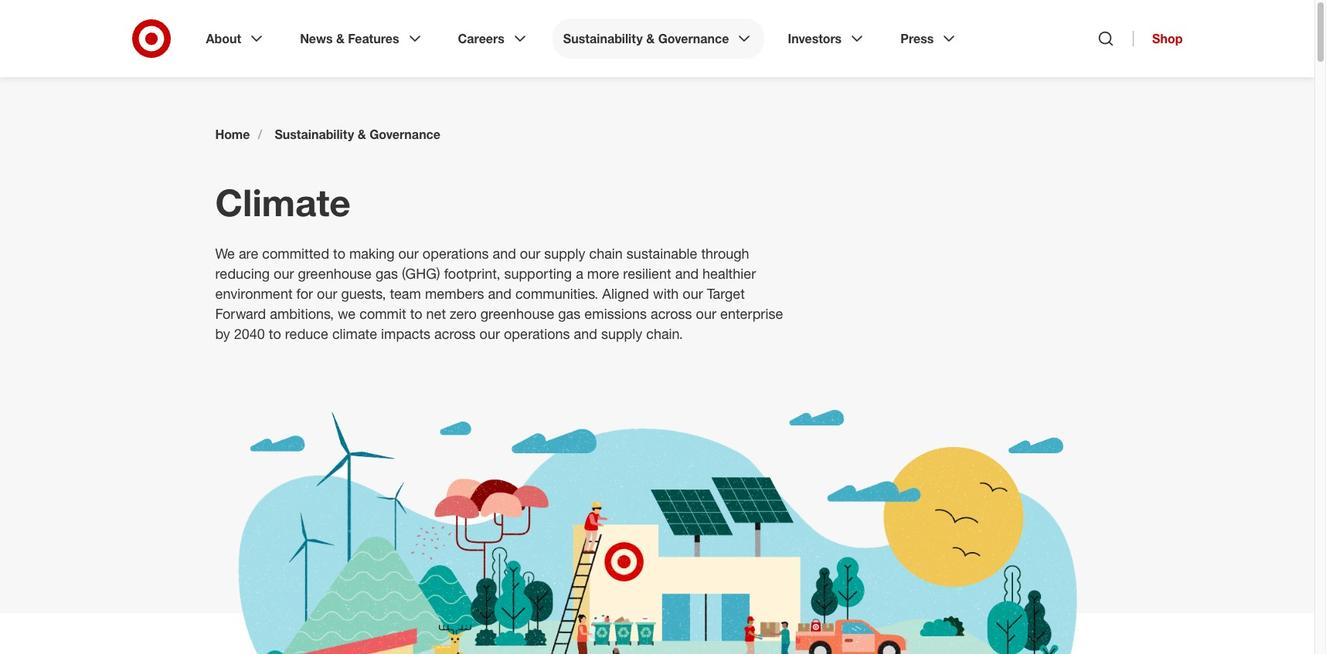 Task type: vqa. For each thing, say whether or not it's contained in the screenshot.
Responsible Supply Chains 'link'
no



Task type: describe. For each thing, give the bounding box(es) containing it.
and down footprint,
[[488, 285, 512, 302]]

net
[[426, 305, 446, 322]]

we
[[215, 245, 235, 262]]

sustainability for bottommost sustainability & governance link
[[275, 127, 354, 142]]

forward
[[215, 305, 266, 322]]

2 horizontal spatial &
[[646, 31, 655, 46]]

climate
[[332, 325, 377, 342]]

through
[[701, 245, 749, 262]]

press
[[901, 31, 934, 46]]

investors link
[[777, 19, 877, 59]]

we
[[338, 305, 356, 322]]

1 vertical spatial sustainability & governance
[[275, 127, 441, 142]]

our right for
[[317, 285, 337, 302]]

1 horizontal spatial sustainability & governance link
[[553, 19, 765, 59]]

1 vertical spatial sustainability & governance link
[[275, 127, 441, 142]]

a
[[576, 265, 583, 282]]

are
[[239, 245, 258, 262]]

sustainable
[[627, 245, 698, 262]]

2040
[[234, 325, 265, 342]]

resilient
[[623, 265, 671, 282]]

enterprise
[[720, 305, 783, 322]]

diagram image
[[215, 382, 1099, 655]]

reducing
[[215, 265, 270, 282]]

0 vertical spatial operations
[[423, 245, 489, 262]]

members
[[425, 285, 484, 302]]

2 vertical spatial to
[[269, 325, 281, 342]]

healthier
[[703, 265, 756, 282]]

guests,
[[341, 285, 386, 302]]

press link
[[890, 19, 970, 59]]

& for home
[[358, 127, 366, 142]]

communities.
[[515, 285, 598, 302]]

and down emissions
[[574, 325, 597, 342]]

2 horizontal spatial to
[[410, 305, 422, 322]]

0 vertical spatial sustainability & governance
[[563, 31, 729, 46]]

investors
[[788, 31, 842, 46]]

impacts
[[381, 325, 431, 342]]

climate
[[215, 180, 351, 225]]

news
[[300, 31, 333, 46]]

and up footprint,
[[493, 245, 516, 262]]

shop link
[[1133, 31, 1183, 46]]

with
[[653, 285, 679, 302]]



Task type: locate. For each thing, give the bounding box(es) containing it.
operations
[[423, 245, 489, 262], [504, 325, 570, 342]]

our down members
[[480, 325, 500, 342]]

zero
[[450, 305, 477, 322]]

chain
[[589, 245, 623, 262]]

greenhouse down communities.
[[481, 305, 554, 322]]

1 vertical spatial greenhouse
[[481, 305, 554, 322]]

news & features link
[[289, 19, 435, 59]]

operations up footprint,
[[423, 245, 489, 262]]

0 vertical spatial supply
[[544, 245, 586, 262]]

our
[[398, 245, 419, 262], [520, 245, 540, 262], [274, 265, 294, 282], [317, 285, 337, 302], [683, 285, 703, 302], [696, 305, 716, 322], [480, 325, 500, 342]]

features
[[348, 31, 399, 46]]

1 vertical spatial governance
[[370, 127, 441, 142]]

and up with
[[675, 265, 699, 282]]

sustainability
[[563, 31, 643, 46], [275, 127, 354, 142]]

0 horizontal spatial to
[[269, 325, 281, 342]]

to left 'net'
[[410, 305, 422, 322]]

gas
[[376, 265, 398, 282], [558, 305, 581, 322]]

team
[[390, 285, 421, 302]]

reduce
[[285, 325, 328, 342]]

0 vertical spatial greenhouse
[[298, 265, 372, 282]]

&
[[336, 31, 345, 46], [646, 31, 655, 46], [358, 127, 366, 142]]

supply down emissions
[[601, 325, 643, 342]]

1 vertical spatial gas
[[558, 305, 581, 322]]

1 horizontal spatial &
[[358, 127, 366, 142]]

0 vertical spatial gas
[[376, 265, 398, 282]]

0 horizontal spatial sustainability & governance link
[[275, 127, 441, 142]]

home
[[215, 127, 250, 142]]

1 horizontal spatial sustainability
[[563, 31, 643, 46]]

to
[[333, 245, 345, 262], [410, 305, 422, 322], [269, 325, 281, 342]]

by
[[215, 325, 230, 342]]

we are committed to making our operations and our supply chain sustainable through reducing our greenhouse gas (ghg) footprint, supporting a more resilient and healthier environment for our guests, team members and communities. aligned with our target forward ambitions, we commit to net zero greenhouse gas emissions across our enterprise by 2040 to reduce climate impacts across our operations and supply chain.
[[215, 245, 783, 342]]

across
[[651, 305, 692, 322], [434, 325, 476, 342]]

1 vertical spatial to
[[410, 305, 422, 322]]

for
[[296, 285, 313, 302]]

1 horizontal spatial sustainability & governance
[[563, 31, 729, 46]]

supply
[[544, 245, 586, 262], [601, 325, 643, 342]]

across down with
[[651, 305, 692, 322]]

about
[[206, 31, 241, 46]]

(ghg)
[[402, 265, 440, 282]]

0 horizontal spatial governance
[[370, 127, 441, 142]]

& for about
[[336, 31, 345, 46]]

our right with
[[683, 285, 703, 302]]

about link
[[195, 19, 277, 59]]

ambitions,
[[270, 305, 334, 322]]

committed
[[262, 245, 329, 262]]

to right 2040
[[269, 325, 281, 342]]

1 horizontal spatial to
[[333, 245, 345, 262]]

target
[[707, 285, 745, 302]]

0 horizontal spatial operations
[[423, 245, 489, 262]]

1 vertical spatial sustainability
[[275, 127, 354, 142]]

1 horizontal spatial greenhouse
[[481, 305, 554, 322]]

our up supporting at the top of the page
[[520, 245, 540, 262]]

sustainability for rightmost sustainability & governance link
[[563, 31, 643, 46]]

aligned
[[602, 285, 649, 302]]

greenhouse
[[298, 265, 372, 282], [481, 305, 554, 322]]

home link
[[215, 127, 250, 142]]

0 horizontal spatial gas
[[376, 265, 398, 282]]

to left making
[[333, 245, 345, 262]]

0 horizontal spatial supply
[[544, 245, 586, 262]]

1 horizontal spatial operations
[[504, 325, 570, 342]]

0 horizontal spatial across
[[434, 325, 476, 342]]

chain.
[[646, 325, 683, 342]]

0 vertical spatial governance
[[658, 31, 729, 46]]

0 horizontal spatial sustainability & governance
[[275, 127, 441, 142]]

1 horizontal spatial supply
[[601, 325, 643, 342]]

gas down communities.
[[558, 305, 581, 322]]

1 vertical spatial across
[[434, 325, 476, 342]]

supporting
[[504, 265, 572, 282]]

0 horizontal spatial &
[[336, 31, 345, 46]]

0 horizontal spatial sustainability
[[275, 127, 354, 142]]

commit
[[360, 305, 406, 322]]

0 vertical spatial sustainability
[[563, 31, 643, 46]]

0 vertical spatial to
[[333, 245, 345, 262]]

operations down communities.
[[504, 325, 570, 342]]

emissions
[[585, 305, 647, 322]]

careers link
[[447, 19, 540, 59]]

sustainability & governance
[[563, 31, 729, 46], [275, 127, 441, 142]]

1 vertical spatial supply
[[601, 325, 643, 342]]

more
[[587, 265, 619, 282]]

greenhouse up guests,
[[298, 265, 372, 282]]

1 horizontal spatial governance
[[658, 31, 729, 46]]

governance
[[658, 31, 729, 46], [370, 127, 441, 142]]

0 vertical spatial across
[[651, 305, 692, 322]]

making
[[349, 245, 395, 262]]

environment
[[215, 285, 293, 302]]

1 horizontal spatial across
[[651, 305, 692, 322]]

our up (ghg)
[[398, 245, 419, 262]]

and
[[493, 245, 516, 262], [675, 265, 699, 282], [488, 285, 512, 302], [574, 325, 597, 342]]

across down 'zero' at the left
[[434, 325, 476, 342]]

0 horizontal spatial greenhouse
[[298, 265, 372, 282]]

gas down making
[[376, 265, 398, 282]]

our down committed
[[274, 265, 294, 282]]

shop
[[1152, 31, 1183, 46]]

sustainability & governance link
[[553, 19, 765, 59], [275, 127, 441, 142]]

careers
[[458, 31, 505, 46]]

1 horizontal spatial gas
[[558, 305, 581, 322]]

supply up the a
[[544, 245, 586, 262]]

1 vertical spatial operations
[[504, 325, 570, 342]]

footprint,
[[444, 265, 500, 282]]

0 vertical spatial sustainability & governance link
[[553, 19, 765, 59]]

our down target
[[696, 305, 716, 322]]

news & features
[[300, 31, 399, 46]]



